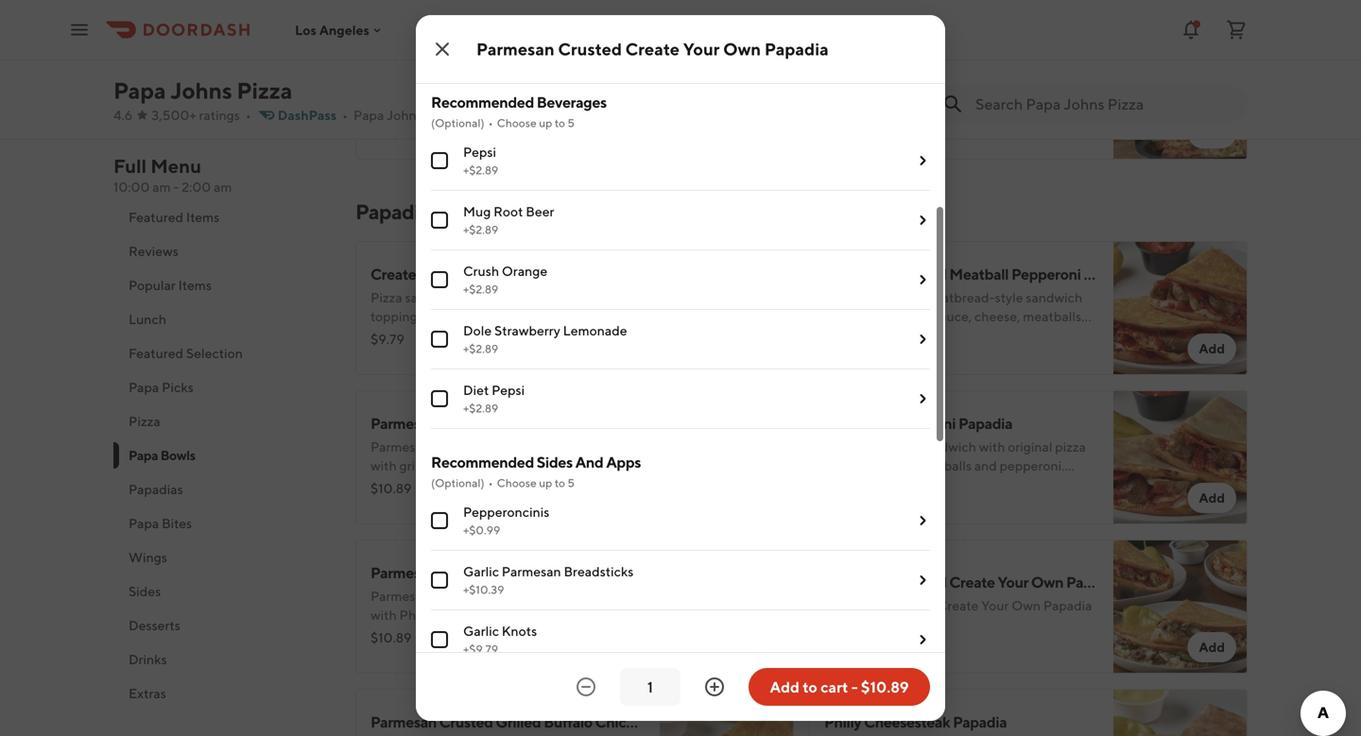Task type: vqa. For each thing, say whether or not it's contained in the screenshot.
second $18.69 from the right
no



Task type: locate. For each thing, give the bounding box(es) containing it.
(optional) inside "recommended beverages (optional) • choose up to 5"
[[431, 116, 485, 130]]

philly up peppers.
[[399, 607, 433, 623]]

2 vertical spatial crusted
[[433, 589, 478, 604]]

1 vertical spatial items
[[178, 277, 212, 293]]

cheese, inside parmesan crusted bbq chicken & bacon papadia parmesan crusted flatbread-style sandwich with grilled chicken, bacon, onions, cheese, and bbq sauce. served with bbq dipping sauce.
[[582, 458, 627, 474]]

+$2.89 up mug
[[463, 164, 498, 177]]

2 horizontal spatial philly
[[824, 713, 862, 731]]

recommended
[[431, 93, 534, 111], [431, 453, 534, 471]]

beverages
[[537, 93, 607, 111]]

0.4
[[478, 107, 498, 123]]

papadia
[[765, 39, 829, 59], [487, 265, 541, 283], [1084, 265, 1138, 283], [647, 415, 701, 433], [959, 415, 1013, 433], [624, 564, 679, 582], [1066, 573, 1120, 591], [1044, 598, 1092, 614], [653, 713, 708, 731], [953, 713, 1007, 731]]

2 vertical spatial garlic
[[463, 624, 499, 639]]

pizza inside create your own papadia pizza sauce, cheese and up to three favorite toppings. served with garlic dipping sauce. $9.79
[[371, 290, 403, 305]]

papa for papa bites
[[129, 516, 159, 531]]

sauce up parmesan crusted create your own papadia
[[620, 15, 652, 28]]

1 vertical spatial meatballs
[[913, 458, 972, 474]]

flatbread- for meatball
[[934, 290, 995, 305]]

sauce, inside meatball pepperoni papadia flatbread-style sandwich with original pizza sauce, cheese, meatballs and pepperoni. served with original pizza dipping sauce.
[[824, 458, 862, 474]]

garlic
[[701, 15, 732, 28], [463, 564, 499, 580], [463, 624, 499, 639]]

• left mi
[[488, 116, 493, 130]]

dipping inside meatball pepperoni papadia flatbread-style sandwich with original pizza sauce, cheese, meatballs and pepperoni. served with original pizza dipping sauce.
[[979, 477, 1025, 493]]

cheesesteak up onions
[[536, 564, 622, 582]]

1 horizontal spatial am
[[214, 179, 232, 195]]

- right cart
[[852, 678, 858, 696]]

favorite
[[585, 290, 631, 305]]

1 vertical spatial sides
[[129, 584, 161, 599]]

johns for papa johns pizza
[[171, 77, 232, 104]]

None radio
[[431, 17, 448, 34]]

0 horizontal spatial cheesesteak
[[536, 564, 622, 582]]

1 horizontal spatial sides
[[537, 453, 573, 471]]

meatballs
[[1023, 309, 1082, 324], [913, 458, 972, 474]]

0 vertical spatial papadias
[[355, 199, 439, 224]]

cheesesteak inside parmesan crusted philly cheesesteak papadia parmesan crusted flatbread-style sandwich with philly sauce, cheese, steak, onions and green peppers. served with garlic dipping sauce.
[[536, 564, 622, 582]]

2 vertical spatial up
[[539, 476, 552, 490]]

1 horizontal spatial pepperoni
[[1012, 265, 1081, 283]]

pizza left 0.4
[[425, 107, 457, 123]]

add button for parmesan crusted create your own papadia
[[1188, 632, 1237, 663]]

papadias left mug
[[355, 199, 439, 224]]

pizza right original
[[590, 15, 618, 28]]

2 5 from the top
[[568, 476, 575, 490]]

featured up papa picks
[[129, 346, 184, 361]]

0 vertical spatial -
[[173, 179, 179, 195]]

1 horizontal spatial pepperoni.
[[1000, 458, 1065, 474]]

1 vertical spatial -
[[852, 678, 858, 696]]

papadias up papa bites at the bottom left of the page
[[129, 482, 183, 497]]

1 horizontal spatial garlic
[[537, 626, 570, 642]]

- left 2:00
[[173, 179, 179, 195]]

0 vertical spatial pepperoni.
[[850, 328, 915, 343]]

3 +$2.89 from the top
[[463, 283, 498, 296]]

1 featured from the top
[[129, 209, 184, 225]]

crush orange +$2.89
[[463, 263, 548, 296]]

$10.89 down grilled at left
[[371, 481, 412, 496]]

choose down bacon,
[[497, 476, 537, 490]]

recommended sides and apps (optional) • choose up to 5
[[431, 453, 641, 490]]

pepsi right diet
[[492, 382, 525, 398]]

johns up 3,500+ ratings •
[[171, 77, 232, 104]]

to inside "recommended beverages (optional) • choose up to 5"
[[555, 116, 565, 130]]

1 sauce from the left
[[506, 15, 537, 28]]

dipping inside parmesan crusted meatball pepperoni papadia parmesan crusted flatbread-style sandwich with original pizza sauce, cheese, meatballs and pepperoni. served with original pizza dipping sauce.
[[824, 346, 870, 362]]

2 $9.79 from the top
[[371, 331, 405, 347]]

garlic up +$10.39
[[463, 564, 499, 580]]

•
[[540, 15, 544, 28], [654, 15, 659, 28], [246, 107, 251, 123], [342, 107, 348, 123], [465, 107, 470, 123], [488, 116, 493, 130], [488, 476, 493, 490]]

1 vertical spatial $9.79
[[371, 331, 405, 347]]

crusted inside parmesan crusted philly cheesesteak papadia parmesan crusted flatbread-style sandwich with philly sauce, cheese, steak, onions and green peppers. served with garlic dipping sauce.
[[439, 564, 493, 582]]

1 vertical spatial featured
[[129, 346, 184, 361]]

1 horizontal spatial bowl
[[978, 50, 1011, 68]]

recommended down trio
[[431, 93, 534, 111]]

+$2.89 down diet
[[463, 402, 498, 415]]

parmesan inside garlic parmesan breadsticks +$10.39
[[502, 564, 561, 580]]

am right 2:00
[[214, 179, 232, 195]]

sauce, inside parmesan crusted philly cheesesteak papadia parmesan crusted flatbread-style sandwich with philly sauce, cheese, steak, onions and green peppers. served with garlic dipping sauce.
[[436, 607, 474, 623]]

ratings
[[199, 107, 240, 123]]

wings
[[129, 550, 167, 565]]

0 vertical spatial cheesesteak
[[536, 564, 622, 582]]

to inside recommended sides and apps (optional) • choose up to 5
[[555, 476, 565, 490]]

0 horizontal spatial garlic
[[503, 309, 536, 324]]

0 vertical spatial choose
[[497, 116, 537, 130]]

1 horizontal spatial bbq
[[496, 415, 529, 433]]

bowl
[[523, 50, 557, 68], [978, 50, 1011, 68]]

johns down the italian
[[387, 107, 422, 123]]

sauce. inside parmesan crusted philly cheesesteak papadia parmesan crusted flatbread-style sandwich with philly sauce, cheese, steak, onions and green peppers. served with garlic dipping sauce.
[[371, 645, 408, 661]]

1 vertical spatial up
[[516, 290, 532, 305]]

none radio inside parmesan crusted create your own papadia dialog
[[431, 17, 448, 34]]

flatbread- inside parmesan crusted meatball pepperoni papadia parmesan crusted flatbread-style sandwich with original pizza sauce, cheese, meatballs and pepperoni. served with original pizza dipping sauce.
[[934, 290, 995, 305]]

• inside recommended sides and apps (optional) • choose up to 5
[[488, 476, 493, 490]]

own inside dialog
[[723, 39, 761, 59]]

0 horizontal spatial philly
[[399, 607, 433, 623]]

create your own papa bowl
[[824, 50, 1011, 68]]

papa bites
[[129, 516, 192, 531]]

with
[[474, 309, 500, 324], [824, 309, 851, 324], [963, 328, 989, 343], [979, 439, 1005, 455], [371, 458, 397, 474], [514, 477, 540, 493], [870, 477, 896, 493], [371, 607, 397, 623], [508, 626, 534, 642]]

1 vertical spatial $10.89
[[371, 630, 412, 646]]

2 bowl from the left
[[978, 50, 1011, 68]]

crush
[[463, 263, 499, 279]]

sauce
[[506, 15, 537, 28], [620, 15, 652, 28], [777, 15, 809, 28]]

full menu 10:00 am - 2:00 am
[[113, 155, 232, 195]]

crusted inside parmesan crusted create your own papadia dialog
[[558, 39, 622, 59]]

add for meatball pepperoni papadia
[[1199, 490, 1225, 506]]

bbq
[[496, 415, 529, 433], [396, 477, 426, 493], [543, 477, 572, 493]]

with inside create your own papadia pizza sauce, cheese and up to three favorite toppings. served with garlic dipping sauce. $9.79
[[474, 309, 500, 324]]

1 horizontal spatial philly
[[496, 564, 533, 582]]

(optional) up pepsi +$2.89 at left
[[431, 116, 485, 130]]

up down beverages
[[539, 116, 552, 130]]

0 vertical spatial pepsi
[[463, 144, 496, 160]]

1 horizontal spatial johns
[[387, 107, 422, 123]]

and inside parmesan crusted meatball pepperoni papadia parmesan crusted flatbread-style sandwich with original pizza sauce, cheese, meatballs and pepperoni. served with original pizza dipping sauce.
[[824, 328, 847, 343]]

crusted inside parmesan crusted meatball pepperoni papadia parmesan crusted flatbread-style sandwich with original pizza sauce, cheese, meatballs and pepperoni. served with original pizza dipping sauce.
[[886, 290, 932, 305]]

0 vertical spatial $10.89
[[371, 481, 412, 496]]

1 vertical spatial garlic
[[463, 564, 499, 580]]

crusted for parmesan crusted create your own papadia
[[558, 39, 622, 59]]

0 vertical spatial recommended
[[431, 93, 534, 111]]

Current quantity is 1 number field
[[632, 677, 669, 698]]

philly cheesesteak papadia
[[824, 713, 1007, 731]]

Item Search search field
[[976, 94, 1233, 114]]

1 vertical spatial flatbread-
[[481, 439, 541, 455]]

items
[[186, 209, 220, 225], [178, 277, 212, 293]]

• down bacon,
[[488, 476, 493, 490]]

1 vertical spatial 5
[[568, 476, 575, 490]]

0 horizontal spatial am
[[152, 179, 171, 195]]

philly down add to cart - $10.89 button
[[824, 713, 862, 731]]

johns for papa johns pizza • 0.4 mi
[[387, 107, 422, 123]]

featured up reviews
[[129, 209, 184, 225]]

$10.89 left +$9.79
[[371, 630, 412, 646]]

papa
[[487, 50, 521, 68], [941, 50, 975, 68], [113, 77, 166, 104], [354, 107, 384, 123], [129, 380, 159, 395], [129, 448, 158, 463], [129, 516, 159, 531]]

garlic inside create your own papadia pizza sauce, cheese and up to three favorite toppings. served with garlic dipping sauce. $9.79
[[503, 309, 536, 324]]

sides down wings
[[129, 584, 161, 599]]

0 horizontal spatial bbq
[[396, 477, 426, 493]]

crusted inside parmesan crusted meatball pepperoni papadia parmesan crusted flatbread-style sandwich with original pizza sauce, cheese, meatballs and pepperoni. served with original pizza dipping sauce.
[[893, 265, 947, 283]]

sauce right dipping
[[777, 15, 809, 28]]

1 (optional) from the top
[[431, 116, 485, 130]]

1 vertical spatial garlic
[[537, 626, 570, 642]]

1 bowl from the left
[[523, 50, 557, 68]]

style inside parmesan crusted meatball pepperoni papadia parmesan crusted flatbread-style sandwich with original pizza sauce, cheese, meatballs and pepperoni. served with original pizza dipping sauce.
[[995, 290, 1024, 305]]

flatbread-
[[934, 290, 995, 305], [481, 439, 541, 455], [481, 589, 541, 604]]

am down menu
[[152, 179, 171, 195]]

featured items button
[[113, 200, 333, 234]]

papa for papa bowls
[[129, 448, 158, 463]]

recommended inside recommended sides and apps (optional) • choose up to 5
[[431, 453, 534, 471]]

bowl for italian meats trio papa bowl
[[523, 50, 557, 68]]

bbq down grilled at left
[[396, 477, 426, 493]]

full
[[113, 155, 147, 177]]

0 vertical spatial pepperoni
[[1012, 265, 1081, 283]]

and inside parmesan crusted bbq chicken & bacon papadia parmesan crusted flatbread-style sandwich with grilled chicken, bacon, onions, cheese, and bbq sauce. served with bbq dipping sauce.
[[371, 477, 393, 493]]

extras
[[129, 686, 166, 701]]

$9.79
[[371, 116, 405, 131], [371, 331, 405, 347]]

+$2.89 down "dole"
[[463, 342, 498, 355]]

0 vertical spatial garlic
[[503, 309, 536, 324]]

choose up pepsi +$2.89 at left
[[497, 116, 537, 130]]

1 horizontal spatial sauce
[[620, 15, 652, 28]]

crusted for parmesan crusted bbq chicken & bacon papadia parmesan crusted flatbread-style sandwich with grilled chicken, bacon, onions, cheese, and bbq sauce. served with bbq dipping sauce.
[[439, 415, 493, 433]]

$10.89 up philly cheesesteak papadia
[[861, 678, 909, 696]]

1 vertical spatial papadias
[[129, 482, 183, 497]]

0 horizontal spatial pepperoni.
[[850, 328, 915, 343]]

parmesan
[[476, 39, 555, 59], [824, 265, 890, 283], [824, 290, 884, 305], [371, 415, 437, 433], [371, 439, 430, 455], [371, 564, 437, 582], [502, 564, 561, 580], [824, 573, 890, 591], [371, 589, 430, 604], [824, 598, 884, 614], [371, 713, 437, 731]]

dipping inside parmesan crusted bbq chicken & bacon papadia parmesan crusted flatbread-style sandwich with grilled chicken, bacon, onions, cheese, and bbq sauce. served with bbq dipping sauce.
[[575, 477, 621, 493]]

add button for parmesan crusted philly cheesesteak papadia
[[734, 632, 783, 663]]

served inside parmesan crusted meatball pepperoni papadia parmesan crusted flatbread-style sandwich with original pizza sauce, cheese, meatballs and pepperoni. served with original pizza dipping sauce.
[[917, 328, 960, 343]]

served inside parmesan crusted bbq chicken & bacon papadia parmesan crusted flatbread-style sandwich with grilled chicken, bacon, onions, cheese, and bbq sauce. served with bbq dipping sauce.
[[469, 477, 511, 493]]

0 vertical spatial meatballs
[[1023, 309, 1082, 324]]

sandwich inside meatball pepperoni papadia flatbread-style sandwich with original pizza sauce, cheese, meatballs and pepperoni. served with original pizza dipping sauce.
[[920, 439, 977, 455]]

am
[[152, 179, 171, 195], [214, 179, 232, 195]]

papadias inside button
[[129, 482, 183, 497]]

papadias
[[355, 199, 439, 224], [129, 482, 183, 497]]

0 vertical spatial meatball
[[950, 265, 1009, 283]]

bbq down onions,
[[543, 477, 572, 493]]

1 vertical spatial meatball
[[824, 415, 884, 433]]

special
[[661, 15, 698, 28]]

papadia inside parmesan crusted philly cheesesteak papadia parmesan crusted flatbread-style sandwich with philly sauce, cheese, steak, onions and green peppers. served with garlic dipping sauce.
[[624, 564, 679, 582]]

None checkbox
[[431, 212, 448, 229], [431, 390, 448, 407], [431, 212, 448, 229], [431, 390, 448, 407]]

reviews button
[[113, 234, 333, 268]]

0 vertical spatial sides
[[537, 453, 573, 471]]

0 vertical spatial up
[[539, 116, 552, 130]]

sauce up selection
[[506, 15, 537, 28]]

sandwich inside parmesan crusted meatball pepperoni papadia parmesan crusted flatbread-style sandwich with original pizza sauce, cheese, meatballs and pepperoni. served with original pizza dipping sauce.
[[1026, 290, 1083, 305]]

own
[[723, 39, 761, 59], [906, 50, 939, 68], [452, 265, 485, 283], [1031, 573, 1064, 591], [1012, 598, 1041, 614]]

to down onions,
[[555, 476, 565, 490]]

add button for parmesan crusted meatball pepperoni papadia
[[1188, 334, 1237, 364]]

original
[[853, 309, 898, 324], [991, 328, 1036, 343], [1008, 439, 1053, 455], [898, 477, 943, 493]]

chicken left &
[[531, 415, 587, 433]]

0 horizontal spatial papadias
[[129, 482, 183, 497]]

crusted inside parmesan crusted philly cheesesteak papadia parmesan crusted flatbread-style sandwich with philly sauce, cheese, steak, onions and green peppers. served with garlic dipping sauce.
[[433, 589, 478, 604]]

+$2.89 inside crush orange +$2.89
[[463, 283, 498, 296]]

pizza up toppings.
[[371, 290, 403, 305]]

2 (optional) from the top
[[431, 476, 485, 490]]

0 horizontal spatial meatball
[[824, 415, 884, 433]]

parmesan crusted create your own papadia image
[[1114, 540, 1248, 674]]

onions,
[[536, 458, 579, 474]]

sandwich
[[1026, 290, 1083, 305], [572, 439, 629, 455], [920, 439, 977, 455], [572, 589, 629, 604]]

your inside create your own papadia pizza sauce, cheese and up to three favorite toppings. served with garlic dipping sauce. $9.79
[[419, 265, 450, 283]]

0 vertical spatial johns
[[171, 77, 232, 104]]

2 vertical spatial flatbread-
[[481, 589, 541, 604]]

crusted for parmesan crusted meatball pepperoni papadia parmesan crusted flatbread-style sandwich with original pizza sauce, cheese, meatballs and pepperoni. served with original pizza dipping sauce.
[[893, 265, 947, 283]]

recommended up pepperoncinis
[[431, 453, 534, 471]]

$10.89
[[371, 481, 412, 496], [371, 630, 412, 646], [861, 678, 909, 696]]

$9.79 down toppings.
[[371, 331, 405, 347]]

0 vertical spatial $9.79
[[371, 116, 405, 131]]

sides inside recommended sides and apps (optional) • choose up to 5
[[537, 453, 573, 471]]

served inside meatball pepperoni papadia flatbread-style sandwich with original pizza sauce, cheese, meatballs and pepperoni. served with original pizza dipping sauce.
[[824, 477, 867, 493]]

your
[[683, 39, 720, 59], [873, 50, 903, 68], [419, 265, 450, 283], [998, 573, 1029, 591], [981, 598, 1009, 614]]

4 +$2.89 from the top
[[463, 342, 498, 355]]

None checkbox
[[431, 152, 448, 169], [431, 271, 448, 288], [431, 331, 448, 348], [431, 512, 448, 529], [431, 572, 448, 589], [431, 632, 448, 649], [431, 152, 448, 169], [431, 271, 448, 288], [431, 331, 448, 348], [431, 512, 448, 529], [431, 572, 448, 589], [431, 632, 448, 649]]

2 featured from the top
[[129, 346, 184, 361]]

2 vertical spatial $10.89
[[861, 678, 909, 696]]

+$2.89 down mug
[[463, 223, 498, 236]]

(optional) down chicken,
[[431, 476, 485, 490]]

pepsi inside diet pepsi +$2.89
[[492, 382, 525, 398]]

your inside dialog
[[683, 39, 720, 59]]

pepsi down 0.4
[[463, 144, 496, 160]]

1 horizontal spatial cheesesteak
[[864, 713, 950, 731]]

recommended for recommended beverages
[[431, 93, 534, 111]]

0 vertical spatial 5
[[568, 116, 575, 130]]

dipping inside parmesan crusted philly cheesesteak papadia parmesan crusted flatbread-style sandwich with philly sauce, cheese, steak, onions and green peppers. served with garlic dipping sauce.
[[572, 626, 618, 642]]

pepperoni
[[1012, 265, 1081, 283], [886, 415, 956, 433]]

1 am from the left
[[152, 179, 171, 195]]

parmesan crusted philly cheesesteak papadia parmesan crusted flatbread-style sandwich with philly sauce, cheese, steak, onions and green peppers. served with garlic dipping sauce.
[[371, 564, 679, 661]]

5 +$2.89 from the top
[[463, 402, 498, 415]]

1 vertical spatial cheesesteak
[[864, 713, 950, 731]]

0 horizontal spatial sides
[[129, 584, 161, 599]]

style
[[995, 290, 1024, 305], [541, 439, 570, 455], [889, 439, 917, 455], [541, 589, 570, 604]]

1 vertical spatial pepsi
[[492, 382, 525, 398]]

1 horizontal spatial meatball
[[950, 265, 1009, 283]]

sauce,
[[405, 290, 443, 305], [934, 309, 972, 324], [824, 458, 862, 474], [436, 607, 474, 623]]

parmesan crusted create your own papadia dialog
[[416, 0, 945, 736]]

2 +$2.89 from the top
[[463, 223, 498, 236]]

0 items, open order cart image
[[1225, 18, 1248, 41]]

toppings.
[[371, 309, 426, 324]]

up down orange at the left top
[[516, 290, 532, 305]]

pizza
[[901, 309, 931, 324], [1039, 328, 1070, 343], [1055, 439, 1086, 455], [946, 477, 977, 493]]

0 vertical spatial flatbread-
[[934, 290, 995, 305]]

items down 2:00
[[186, 209, 220, 225]]

flatbread- inside parmesan crusted philly cheesesteak papadia parmesan crusted flatbread-style sandwich with philly sauce, cheese, steak, onions and green peppers. served with garlic dipping sauce.
[[481, 589, 541, 604]]

1 vertical spatial johns
[[387, 107, 422, 123]]

crusted
[[886, 290, 932, 305], [433, 439, 478, 455], [433, 589, 478, 604]]

to left cart
[[803, 678, 818, 696]]

cheesesteak down add to cart - $10.89
[[864, 713, 950, 731]]

1 vertical spatial chicken
[[595, 713, 651, 731]]

popular
[[129, 277, 176, 293]]

dashpass
[[278, 107, 337, 123]]

to left three
[[535, 290, 547, 305]]

create your own papadia image
[[660, 241, 794, 375]]

• left original
[[540, 15, 544, 28]]

1 vertical spatial recommended
[[431, 453, 534, 471]]

root
[[494, 204, 523, 219]]

up inside recommended sides and apps (optional) • choose up to 5
[[539, 476, 552, 490]]

0 vertical spatial chicken
[[531, 415, 587, 433]]

add
[[1199, 125, 1225, 141], [1199, 341, 1225, 356], [1199, 490, 1225, 506], [745, 640, 771, 655], [1199, 640, 1225, 655], [770, 678, 800, 696]]

crusted for philly
[[433, 589, 478, 604]]

5 down onions,
[[568, 476, 575, 490]]

angeles
[[319, 22, 370, 38]]

items for popular items
[[178, 277, 212, 293]]

pizza inside parmesan crusted create your own papadia dialog
[[590, 15, 618, 28]]

(optional) inside recommended sides and apps (optional) • choose up to 5
[[431, 476, 485, 490]]

papa for papa picks
[[129, 380, 159, 395]]

0 vertical spatial items
[[186, 209, 220, 225]]

pepperoni. inside meatball pepperoni papadia flatbread-style sandwich with original pizza sauce, cheese, meatballs and pepperoni. served with original pizza dipping sauce.
[[1000, 458, 1065, 474]]

1 vertical spatial choose
[[497, 476, 537, 490]]

1 recommended from the top
[[431, 93, 534, 111]]

garlic down crush orange +$2.89
[[503, 309, 536, 324]]

1 choose from the top
[[497, 116, 537, 130]]

crusted inside parmesan crusted bbq chicken & bacon papadia parmesan crusted flatbread-style sandwich with grilled chicken, bacon, onions, cheese, and bbq sauce. served with bbq dipping sauce.
[[439, 415, 493, 433]]

original
[[547, 15, 588, 28]]

papa bites button
[[113, 507, 333, 541]]

selection
[[492, 41, 541, 54]]

recommended sides and apps group
[[431, 452, 930, 736]]

2 recommended from the top
[[431, 453, 534, 471]]

sauce. inside create your own papadia pizza sauce, cheese and up to three favorite toppings. served with garlic dipping sauce. $9.79
[[587, 309, 625, 324]]

1 vertical spatial pepperoni.
[[1000, 458, 1065, 474]]

parmesan crusted grilled buffalo chicken papadia image
[[660, 689, 794, 736]]

0 horizontal spatial sauce
[[506, 15, 537, 28]]

served
[[429, 309, 472, 324], [917, 328, 960, 343], [469, 477, 511, 493], [824, 477, 867, 493], [463, 626, 505, 642]]

$9.79 down the italian
[[371, 116, 405, 131]]

• right dashpass
[[342, 107, 348, 123]]

garlic down the steak,
[[537, 626, 570, 642]]

2 choose from the top
[[497, 476, 537, 490]]

0 horizontal spatial -
[[173, 179, 179, 195]]

bbq up bacon,
[[496, 415, 529, 433]]

- inside button
[[852, 678, 858, 696]]

items right popular
[[178, 277, 212, 293]]

parmesan crusted create your own papadia parmesan crusted create your own papadia
[[824, 573, 1120, 614]]

0 horizontal spatial meatballs
[[913, 458, 972, 474]]

sandwich inside parmesan crusted philly cheesesteak papadia parmesan crusted flatbread-style sandwich with philly sauce, cheese, steak, onions and green peppers. served with garlic dipping sauce.
[[572, 589, 629, 604]]

three
[[550, 290, 582, 305]]

garlic inside garlic parmesan breadsticks +$10.39
[[463, 564, 499, 580]]

garlic inside garlic knots +$9.79
[[463, 624, 499, 639]]

grilled
[[399, 458, 437, 474]]

recommended beverages (optional) • choose up to 5
[[431, 93, 607, 130]]

0 horizontal spatial johns
[[171, 77, 232, 104]]

papadia inside dialog
[[765, 39, 829, 59]]

1 vertical spatial (optional)
[[431, 476, 485, 490]]

garlic down chicken alfredo papa bowl image
[[701, 15, 732, 28]]

5 down beverages
[[568, 116, 575, 130]]

close parmesan crusted create your own papadia image
[[431, 38, 454, 61]]

1 5 from the top
[[568, 116, 575, 130]]

chicken
[[531, 415, 587, 433], [595, 713, 651, 731]]

up down onions,
[[539, 476, 552, 490]]

sides inside button
[[129, 584, 161, 599]]

1 horizontal spatial meatballs
[[1023, 309, 1082, 324]]

1 vertical spatial crusted
[[433, 439, 478, 455]]

johns
[[171, 77, 232, 104], [387, 107, 422, 123]]

0 horizontal spatial pepperoni
[[886, 415, 956, 433]]

0 horizontal spatial chicken
[[531, 415, 587, 433]]

chicken down current quantity is 1 number field
[[595, 713, 651, 731]]

pizza down papa picks
[[129, 414, 160, 429]]

0 vertical spatial (optional)
[[431, 116, 485, 130]]

philly up +$10.39
[[496, 564, 533, 582]]

pizza inside pizza button
[[129, 414, 160, 429]]

to down beverages
[[555, 116, 565, 130]]

1 vertical spatial pepperoni
[[886, 415, 956, 433]]

drinks
[[129, 652, 167, 667]]

pizza
[[590, 15, 618, 28], [237, 77, 292, 104], [425, 107, 457, 123], [371, 290, 403, 305], [129, 414, 160, 429]]

1 $9.79 from the top
[[371, 116, 405, 131]]

0 horizontal spatial bowl
[[523, 50, 557, 68]]

recommended inside "recommended beverages (optional) • choose up to 5"
[[431, 93, 534, 111]]

green
[[371, 626, 405, 642]]

- inside full menu 10:00 am - 2:00 am
[[173, 179, 179, 195]]

sides left and
[[537, 453, 573, 471]]

+$2.89
[[463, 164, 498, 177], [463, 223, 498, 236], [463, 283, 498, 296], [463, 342, 498, 355], [463, 402, 498, 415]]

2 horizontal spatial sauce
[[777, 15, 809, 28]]

pepperoni.
[[850, 328, 915, 343], [1000, 458, 1065, 474]]

+$2.89 down crush
[[463, 283, 498, 296]]

cheese
[[446, 290, 488, 305]]

garlic up +$9.79
[[463, 624, 499, 639]]

1 horizontal spatial -
[[852, 678, 858, 696]]

0 vertical spatial featured
[[129, 209, 184, 225]]

0 vertical spatial crusted
[[886, 290, 932, 305]]



Task type: describe. For each thing, give the bounding box(es) containing it.
extras button
[[113, 677, 333, 711]]

cheese, inside meatball pepperoni papadia flatbread-style sandwich with original pizza sauce, cheese, meatballs and pepperoni. served with original pizza dipping sauce.
[[865, 458, 911, 474]]

open menu image
[[68, 18, 91, 41]]

los
[[295, 22, 317, 38]]

$9.79 inside create your own papadia pizza sauce, cheese and up to three favorite toppings. served with garlic dipping sauce. $9.79
[[371, 331, 405, 347]]

recommended beverages group
[[431, 92, 930, 429]]

to inside create your own papadia pizza sauce, cheese and up to three favorite toppings. served with garlic dipping sauce. $9.79
[[535, 290, 547, 305]]

• right ratings
[[246, 107, 251, 123]]

desserts
[[129, 618, 180, 633]]

2 vertical spatial philly
[[824, 713, 862, 731]]

crusted for parmesan crusted create your own papadia parmesan crusted create your own papadia
[[893, 573, 947, 591]]

wings button
[[113, 541, 333, 575]]

popular items button
[[113, 268, 333, 303]]

trio
[[459, 50, 484, 68]]

meatball inside parmesan crusted meatball pepperoni papadia parmesan crusted flatbread-style sandwich with original pizza sauce, cheese, meatballs and pepperoni. served with original pizza dipping sauce.
[[950, 265, 1009, 283]]

3 sauce from the left
[[777, 15, 809, 28]]

pepperoni inside parmesan crusted meatball pepperoni papadia parmesan crusted flatbread-style sandwich with original pizza sauce, cheese, meatballs and pepperoni. served with original pizza dipping sauce.
[[1012, 265, 1081, 283]]

recommended for recommended sides and apps
[[431, 453, 534, 471]]

garlic inside parmesan crusted philly cheesesteak papadia parmesan crusted flatbread-style sandwich with philly sauce, cheese, steak, onions and green peppers. served with garlic dipping sauce.
[[537, 626, 570, 642]]

mug root beer +$2.89
[[463, 204, 554, 236]]

0 vertical spatial philly
[[496, 564, 533, 582]]

pepperoni inside meatball pepperoni papadia flatbread-style sandwich with original pizza sauce, cheese, meatballs and pepperoni. served with original pizza dipping sauce.
[[886, 415, 956, 433]]

drinks button
[[113, 643, 333, 677]]

featured selection button
[[113, 337, 333, 371]]

5 inside "recommended beverages (optional) • choose up to 5"
[[568, 116, 575, 130]]

papa for papa johns pizza
[[113, 77, 166, 104]]

sauce, inside create your own papadia pizza sauce, cheese and up to three favorite toppings. served with garlic dipping sauce. $9.79
[[405, 290, 443, 305]]

lunch
[[129, 312, 166, 327]]

papadia inside meatball pepperoni papadia flatbread-style sandwich with original pizza sauce, cheese, meatballs and pepperoni. served with original pizza dipping sauce.
[[959, 415, 1013, 433]]

increase quantity by 1 image
[[703, 676, 726, 699]]

papadia inside create your own papadia pizza sauce, cheese and up to three favorite toppings. served with garlic dipping sauce. $9.79
[[487, 265, 541, 283]]

+$2.89 inside mug root beer +$2.89
[[463, 223, 498, 236]]

and inside create your own papadia pizza sauce, cheese and up to three favorite toppings. served with garlic dipping sauce. $9.79
[[491, 290, 514, 305]]

1 +$2.89 from the top
[[463, 164, 498, 177]]

sauce. inside parmesan crusted meatball pepperoni papadia parmesan crusted flatbread-style sandwich with original pizza sauce, cheese, meatballs and pepperoni. served with original pizza dipping sauce.
[[873, 346, 911, 362]]

grilled
[[496, 713, 541, 731]]

• left the special
[[654, 15, 659, 28]]

pepperoni. inside parmesan crusted meatball pepperoni papadia parmesan crusted flatbread-style sandwich with original pizza sauce, cheese, meatballs and pepperoni. served with original pizza dipping sauce.
[[850, 328, 915, 343]]

lemonade
[[563, 323, 627, 338]]

picks
[[162, 380, 194, 395]]

+$2.89 inside diet pepsi +$2.89
[[463, 402, 498, 415]]

cart
[[821, 678, 848, 696]]

style inside parmesan crusted philly cheesesteak papadia parmesan crusted flatbread-style sandwich with philly sauce, cheese, steak, onions and green peppers. served with garlic dipping sauce.
[[541, 589, 570, 604]]

+$0.99
[[463, 524, 500, 537]]

add for parmesan crusted create your own papadia
[[1199, 640, 1225, 655]]

1 vertical spatial philly
[[399, 607, 433, 623]]

strawberry
[[494, 323, 560, 338]]

1 horizontal spatial chicken
[[595, 713, 651, 731]]

add button for meatball pepperoni papadia
[[1188, 483, 1237, 513]]

featured selection
[[129, 346, 243, 361]]

2 sauce from the left
[[620, 15, 652, 28]]

featured items
[[129, 209, 220, 225]]

and inside parmesan crusted philly cheesesteak papadia parmesan crusted flatbread-style sandwich with philly sauce, cheese, steak, onions and green peppers. served with garlic dipping sauce.
[[605, 607, 628, 623]]

sandwich inside parmesan crusted bbq chicken & bacon papadia parmesan crusted flatbread-style sandwich with grilled chicken, bacon, onions, cheese, and bbq sauce. served with bbq dipping sauce.
[[572, 439, 629, 455]]

add for parmesan crusted philly cheesesteak papadia
[[745, 640, 771, 655]]

papa johns pizza
[[113, 77, 292, 104]]

dashpass •
[[278, 107, 348, 123]]

knots
[[502, 624, 537, 639]]

2:00
[[182, 179, 211, 195]]

peppers.
[[408, 626, 460, 642]]

add for parmesan crusted meatball pepperoni papadia
[[1199, 341, 1225, 356]]

create inside create your own papadia pizza sauce, cheese and up to three favorite toppings. served with garlic dipping sauce. $9.79
[[371, 265, 416, 283]]

5 inside recommended sides and apps (optional) • choose up to 5
[[568, 476, 575, 490]]

+$10.39
[[463, 583, 504, 597]]

diet
[[463, 382, 489, 398]]

papa picks
[[129, 380, 194, 395]]

papa johns pizza • 0.4 mi
[[354, 107, 516, 123]]

garlic for garlic parmesan breadsticks
[[463, 564, 499, 580]]

meatball pepperoni papadia flatbread-style sandwich with original pizza sauce, cheese, meatballs and pepperoni. served with original pizza dipping sauce.
[[824, 415, 1086, 493]]

choose inside recommended sides and apps (optional) • choose up to 5
[[497, 476, 537, 490]]

3,500+ ratings •
[[152, 107, 251, 123]]

sides button
[[113, 575, 333, 609]]

meatballs inside parmesan crusted meatball pepperoni papadia parmesan crusted flatbread-style sandwich with original pizza sauce, cheese, meatballs and pepperoni. served with original pizza dipping sauce.
[[1023, 309, 1082, 324]]

+$2.89 inside dole strawberry lemonade +$2.89
[[463, 342, 498, 355]]

featured for featured selection
[[129, 346, 184, 361]]

cheese, inside parmesan crusted philly cheesesteak papadia parmesan crusted flatbread-style sandwich with philly sauce, cheese, steak, onions and green peppers. served with garlic dipping sauce.
[[476, 607, 522, 623]]

create your own papadia pizza sauce, cheese and up to three favorite toppings. served with garlic dipping sauce. $9.79
[[371, 265, 631, 347]]

reviews
[[129, 243, 179, 259]]

and
[[575, 453, 604, 471]]

crusted for meatball
[[886, 290, 932, 305]]

parmesan crusted philly cheesesteak papadia image
[[660, 540, 794, 674]]

parmesan crusted bbq chicken & bacon papadia parmesan crusted flatbread-style sandwich with grilled chicken, bacon, onions, cheese, and bbq sauce. served with bbq dipping sauce.
[[371, 415, 701, 511]]

parmesan crusted grilled buffalo chicken papadia
[[371, 713, 708, 731]]

own inside create your own papadia pizza sauce, cheese and up to three favorite toppings. served with garlic dipping sauce. $9.79
[[452, 265, 485, 283]]

• left 0.4
[[465, 107, 470, 123]]

papa for papa johns pizza • 0.4 mi
[[354, 107, 384, 123]]

up inside "recommended beverages (optional) • choose up to 5"
[[539, 116, 552, 130]]

$10.89 inside button
[[861, 678, 909, 696]]

add to cart - $10.89
[[770, 678, 909, 696]]

10:00
[[113, 179, 150, 195]]

chicken inside parmesan crusted bbq chicken & bacon papadia parmesan crusted flatbread-style sandwich with grilled chicken, bacon, onions, cheese, and bbq sauce. served with bbq dipping sauce.
[[531, 415, 587, 433]]

items for featured items
[[186, 209, 220, 225]]

crusted for parmesan crusted grilled buffalo chicken papadia
[[439, 713, 493, 731]]

2 am from the left
[[214, 179, 232, 195]]

parmesan crusted create your own papadia
[[476, 39, 829, 59]]

to inside button
[[803, 678, 818, 696]]

pepsi inside pepsi +$2.89
[[463, 144, 496, 160]]

mug
[[463, 204, 491, 219]]

add button for create your own papa bowl
[[1188, 118, 1237, 148]]

meatball inside meatball pepperoni papadia flatbread-style sandwich with original pizza sauce, cheese, meatballs and pepperoni. served with original pizza dipping sauce.
[[824, 415, 884, 433]]

italian meats trio papa bowl image
[[660, 26, 794, 160]]

2 horizontal spatial bbq
[[543, 477, 572, 493]]

regular
[[463, 15, 504, 28]]

garlic parmesan breadsticks +$10.39
[[463, 564, 634, 597]]

steak,
[[525, 607, 560, 623]]

bacon
[[602, 415, 644, 433]]

chicken,
[[440, 458, 490, 474]]

choose inside "recommended beverages (optional) • choose up to 5"
[[497, 116, 537, 130]]

onions
[[563, 607, 602, 623]]

sauce. inside meatball pepperoni papadia flatbread-style sandwich with original pizza sauce, cheese, meatballs and pepperoni. served with original pizza dipping sauce.
[[1028, 477, 1066, 493]]

lunch button
[[113, 303, 333, 337]]

selection
[[186, 346, 243, 361]]

garlic for garlic knots
[[463, 624, 499, 639]]

0 vertical spatial garlic
[[701, 15, 732, 28]]

edit
[[467, 41, 490, 54]]

los angeles
[[295, 22, 370, 38]]

beer
[[526, 204, 554, 219]]

crusted for parmesan crusted philly cheesesteak papadia parmesan crusted flatbread-style sandwich with philly sauce, cheese, steak, onions and green peppers. served with garlic dipping sauce.
[[439, 564, 493, 582]]

menu
[[151, 155, 201, 177]]

dipping
[[734, 15, 775, 28]]

add inside add to cart - $10.89 button
[[770, 678, 800, 696]]

flatbread- inside parmesan crusted bbq chicken & bacon papadia parmesan crusted flatbread-style sandwich with grilled chicken, bacon, onions, cheese, and bbq sauce. served with bbq dipping sauce.
[[481, 439, 541, 455]]

regular sauce • original pizza sauce • special garlic dipping sauce
[[463, 15, 809, 28]]

parmesan crusted bbq chicken & bacon papadia image
[[660, 390, 794, 525]]

• inside "recommended beverages (optional) • choose up to 5"
[[488, 116, 493, 130]]

edit selection
[[467, 41, 541, 54]]

$10.89 for parmesan crusted philly cheesesteak papadia
[[371, 630, 412, 646]]

philly cheesesteak papadia image
[[1114, 689, 1248, 736]]

3,500+
[[152, 107, 196, 123]]

pepperoncinis +$0.99
[[463, 504, 550, 537]]

create your own papa bowl image
[[1114, 26, 1248, 160]]

desserts button
[[113, 609, 333, 643]]

meats
[[415, 50, 457, 68]]

served inside create your own papadia pizza sauce, cheese and up to three favorite toppings. served with garlic dipping sauce. $9.79
[[429, 309, 472, 324]]

style inside parmesan crusted bbq chicken & bacon papadia parmesan crusted flatbread-style sandwich with grilled chicken, bacon, onions, cheese, and bbq sauce. served with bbq dipping sauce.
[[541, 439, 570, 455]]

breadsticks
[[564, 564, 634, 580]]

los angeles button
[[295, 22, 385, 38]]

papadia inside parmesan crusted bbq chicken & bacon papadia parmesan crusted flatbread-style sandwich with grilled chicken, bacon, onions, cheese, and bbq sauce. served with bbq dipping sauce.
[[647, 415, 701, 433]]

featured for featured items
[[129, 209, 184, 225]]

notification bell image
[[1180, 18, 1203, 41]]

orange
[[502, 263, 548, 279]]

+$9.79
[[463, 643, 498, 656]]

bites
[[162, 516, 192, 531]]

and inside meatball pepperoni papadia flatbread-style sandwich with original pizza sauce, cheese, meatballs and pepperoni. served with original pizza dipping sauce.
[[975, 458, 997, 474]]

papadias button
[[113, 473, 333, 507]]

popular items
[[129, 277, 212, 293]]

sauce, inside parmesan crusted meatball pepperoni papadia parmesan crusted flatbread-style sandwich with original pizza sauce, cheese, meatballs and pepperoni. served with original pizza dipping sauce.
[[934, 309, 972, 324]]

pepsi +$2.89
[[463, 144, 498, 177]]

decrease quantity by 1 image
[[575, 676, 598, 699]]

$10.89 for parmesan crusted bbq chicken & bacon papadia
[[371, 481, 412, 496]]

1 horizontal spatial papadias
[[355, 199, 439, 224]]

style inside meatball pepperoni papadia flatbread-style sandwich with original pizza sauce, cheese, meatballs and pepperoni. served with original pizza dipping sauce.
[[889, 439, 917, 455]]

flatbread- for philly
[[481, 589, 541, 604]]

served inside parmesan crusted philly cheesesteak papadia parmesan crusted flatbread-style sandwich with philly sauce, cheese, steak, onions and green peppers. served with garlic dipping sauce.
[[463, 626, 505, 642]]

4.6
[[113, 107, 133, 123]]

pizza up dashpass
[[237, 77, 292, 104]]

diet pepsi +$2.89
[[463, 382, 525, 415]]

create inside dialog
[[626, 39, 680, 59]]

up inside create your own papadia pizza sauce, cheese and up to three favorite toppings. served with garlic dipping sauce. $9.79
[[516, 290, 532, 305]]

parmesan crusted meatball pepperoni papadia image
[[1114, 241, 1248, 375]]

mi
[[501, 107, 516, 123]]

chicken alfredo papa bowl image
[[660, 0, 794, 10]]

papa picks button
[[113, 371, 333, 405]]

cheese, inside parmesan crusted meatball pepperoni papadia parmesan crusted flatbread-style sandwich with original pizza sauce, cheese, meatballs and pepperoni. served with original pizza dipping sauce.
[[975, 309, 1021, 324]]

&
[[589, 415, 599, 433]]

crusted inside parmesan crusted bbq chicken & bacon papadia parmesan crusted flatbread-style sandwich with grilled chicken, bacon, onions, cheese, and bbq sauce. served with bbq dipping sauce.
[[433, 439, 478, 455]]

dole
[[463, 323, 492, 338]]

buffalo
[[544, 713, 593, 731]]

papa bowls
[[129, 448, 195, 463]]

italian meats trio papa bowl
[[371, 50, 557, 68]]

pizza button
[[113, 405, 333, 439]]

dipping inside create your own papadia pizza sauce, cheese and up to three favorite toppings. served with garlic dipping sauce. $9.79
[[539, 309, 584, 324]]

add for create your own papa bowl
[[1199, 125, 1225, 141]]

meatballs inside meatball pepperoni papadia flatbread-style sandwich with original pizza sauce, cheese, meatballs and pepperoni. served with original pizza dipping sauce.
[[913, 458, 972, 474]]

papadia inside parmesan crusted meatball pepperoni papadia parmesan crusted flatbread-style sandwich with original pizza sauce, cheese, meatballs and pepperoni. served with original pizza dipping sauce.
[[1084, 265, 1138, 283]]

bowl for create your own papa bowl
[[978, 50, 1011, 68]]

italian
[[371, 50, 412, 68]]

meatball pepperoni papadia image
[[1114, 390, 1248, 525]]



